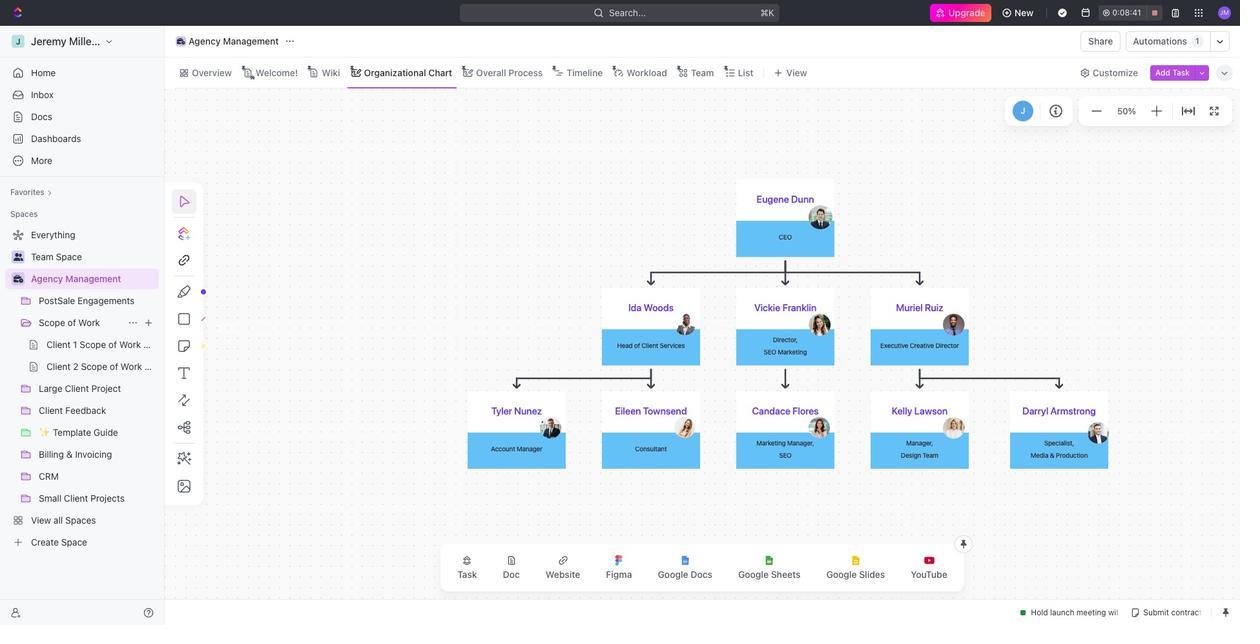 Task type: vqa. For each thing, say whether or not it's contained in the screenshot.
top the Team
yes



Task type: locate. For each thing, give the bounding box(es) containing it.
google right "figma"
[[658, 569, 689, 580]]

work down postsale engagements
[[78, 317, 100, 328]]

sidebar navigation
[[0, 26, 167, 625]]

1 horizontal spatial agency management link
[[173, 34, 282, 49]]

google for google sheets
[[738, 569, 769, 580]]

1 vertical spatial view
[[31, 515, 51, 526]]

0 horizontal spatial business time image
[[13, 275, 23, 283]]

1 vertical spatial agency management
[[31, 273, 121, 284]]

1 horizontal spatial google
[[738, 569, 769, 580]]

3 google from the left
[[827, 569, 857, 580]]

doc button
[[493, 548, 530, 588]]

list link
[[736, 64, 754, 82]]

welcome! link
[[253, 64, 298, 82]]

sheets
[[771, 569, 801, 580]]

0 horizontal spatial j
[[16, 37, 20, 46]]

1 horizontal spatial management
[[223, 36, 279, 47]]

2 vertical spatial work
[[121, 361, 142, 372]]

1 vertical spatial 1
[[73, 339, 77, 350]]

scope right 2
[[81, 361, 107, 372]]

process
[[509, 67, 543, 78]]

1 vertical spatial business time image
[[13, 275, 23, 283]]

1 vertical spatial team
[[31, 251, 54, 262]]

0 horizontal spatial team
[[31, 251, 54, 262]]

1 vertical spatial management
[[65, 273, 121, 284]]

business time image right workspace
[[177, 38, 185, 45]]

⌘k
[[761, 7, 775, 18]]

space down view all spaces link
[[61, 537, 87, 548]]

team left "list" link
[[691, 67, 714, 78]]

client left 2
[[47, 361, 71, 372]]

management up welcome! link
[[223, 36, 279, 47]]

50% button
[[1115, 103, 1139, 119]]

1 vertical spatial spaces
[[65, 515, 96, 526]]

youtube
[[911, 569, 948, 580]]

agency management up overview
[[189, 36, 279, 47]]

invoicing
[[75, 449, 112, 460]]

0 vertical spatial 1
[[1196, 36, 1200, 46]]

0 vertical spatial agency management
[[189, 36, 279, 47]]

create space
[[31, 537, 87, 548]]

docs inside button
[[691, 569, 713, 580]]

scope down postsale
[[39, 317, 65, 328]]

scope for 2
[[81, 361, 107, 372]]

client inside "link"
[[64, 493, 88, 504]]

agency up overview
[[189, 36, 221, 47]]

0 vertical spatial j
[[16, 37, 20, 46]]

task right add
[[1173, 68, 1190, 77]]

space for create space
[[61, 537, 87, 548]]

small client projects
[[39, 493, 125, 504]]

1 vertical spatial agency management link
[[31, 269, 156, 289]]

1 vertical spatial task
[[458, 569, 477, 580]]

crm
[[39, 471, 59, 482]]

team right user group icon
[[31, 251, 54, 262]]

task
[[1173, 68, 1190, 77], [458, 569, 477, 580]]

google inside button
[[658, 569, 689, 580]]

2 vertical spatial of
[[110, 361, 118, 372]]

client
[[47, 339, 71, 350], [47, 361, 71, 372], [65, 383, 89, 394], [39, 405, 63, 416], [64, 493, 88, 504]]

view left all
[[31, 515, 51, 526]]

client for 1
[[47, 339, 71, 350]]

management down team space link
[[65, 273, 121, 284]]

youtube button
[[901, 548, 958, 588]]

view inside button
[[787, 67, 807, 78]]

0 vertical spatial task
[[1173, 68, 1190, 77]]

0 horizontal spatial agency management
[[31, 273, 121, 284]]

j
[[16, 37, 20, 46], [1021, 105, 1026, 116]]

of up client 2 scope of work docs at the bottom left
[[108, 339, 117, 350]]

0 horizontal spatial agency
[[31, 273, 63, 284]]

1 horizontal spatial business time image
[[177, 38, 185, 45]]

google for google docs
[[658, 569, 689, 580]]

0 vertical spatial of
[[68, 317, 76, 328]]

tree inside sidebar navigation
[[5, 225, 166, 553]]

space inside 'link'
[[61, 537, 87, 548]]

google inside "button"
[[738, 569, 769, 580]]

1 right automations
[[1196, 36, 1200, 46]]

0 vertical spatial scope
[[39, 317, 65, 328]]

user group image
[[13, 253, 23, 261]]

client 1 scope of work docs link
[[47, 335, 165, 355]]

1 horizontal spatial spaces
[[65, 515, 96, 526]]

website button
[[536, 548, 591, 588]]

0 horizontal spatial google
[[658, 569, 689, 580]]

view for view
[[787, 67, 807, 78]]

1 horizontal spatial agency
[[189, 36, 221, 47]]

overview link
[[189, 64, 232, 82]]

1 horizontal spatial view
[[787, 67, 807, 78]]

scope down scope of work link
[[80, 339, 106, 350]]

0 vertical spatial management
[[223, 36, 279, 47]]

view for view all spaces
[[31, 515, 51, 526]]

1 vertical spatial space
[[61, 537, 87, 548]]

agency management inside sidebar navigation
[[31, 273, 121, 284]]

welcome!
[[256, 67, 298, 78]]

client down large
[[39, 405, 63, 416]]

google slides button
[[816, 548, 896, 588]]

scope
[[39, 317, 65, 328], [80, 339, 106, 350], [81, 361, 107, 372]]

workspace
[[106, 36, 160, 47]]

1 vertical spatial of
[[108, 339, 117, 350]]

customize
[[1093, 67, 1138, 78]]

team inside team link
[[691, 67, 714, 78]]

0 vertical spatial spaces
[[10, 209, 38, 219]]

2 vertical spatial scope
[[81, 361, 107, 372]]

2 google from the left
[[738, 569, 769, 580]]

google left slides
[[827, 569, 857, 580]]

1 horizontal spatial team
[[691, 67, 714, 78]]

wiki link
[[319, 64, 340, 82]]

client up view all spaces link
[[64, 493, 88, 504]]

1 horizontal spatial j
[[1021, 105, 1026, 116]]

1
[[1196, 36, 1200, 46], [73, 339, 77, 350]]

work up the project
[[121, 361, 142, 372]]

1 google from the left
[[658, 569, 689, 580]]

upgrade link
[[930, 4, 992, 22]]

0:08:41 button
[[1099, 5, 1163, 21]]

agency management up postsale engagements
[[31, 273, 121, 284]]

google
[[658, 569, 689, 580], [738, 569, 769, 580], [827, 569, 857, 580]]

0 horizontal spatial spaces
[[10, 209, 38, 219]]

organizational
[[364, 67, 426, 78]]

0 horizontal spatial management
[[65, 273, 121, 284]]

tree containing everything
[[5, 225, 166, 553]]

50%
[[1118, 106, 1136, 116]]

spaces down small client projects
[[65, 515, 96, 526]]

1 horizontal spatial 1
[[1196, 36, 1200, 46]]

team inside team space link
[[31, 251, 54, 262]]

1 vertical spatial scope
[[80, 339, 106, 350]]

upgrade
[[948, 7, 985, 18]]

✨ template guide link
[[39, 423, 156, 443]]

0 vertical spatial business time image
[[177, 38, 185, 45]]

0 vertical spatial agency management link
[[173, 34, 282, 49]]

figma button
[[596, 548, 643, 588]]

jeremy miller's workspace
[[31, 36, 160, 47]]

space down everything link
[[56, 251, 82, 262]]

work
[[78, 317, 100, 328], [119, 339, 141, 350], [121, 361, 142, 372]]

add
[[1156, 68, 1171, 77]]

team for team space
[[31, 251, 54, 262]]

✨
[[39, 427, 50, 438]]

0:08:41
[[1113, 8, 1142, 17]]

add task button
[[1151, 65, 1195, 80]]

spaces down favorites
[[10, 209, 38, 219]]

create
[[31, 537, 59, 548]]

workload
[[627, 67, 667, 78]]

1 inside sidebar navigation
[[73, 339, 77, 350]]

business time image down user group icon
[[13, 275, 23, 283]]

organizational chart
[[364, 67, 452, 78]]

0 vertical spatial space
[[56, 251, 82, 262]]

business time image
[[177, 38, 185, 45], [13, 275, 23, 283]]

scope for 1
[[80, 339, 106, 350]]

j inside sidebar navigation
[[16, 37, 20, 46]]

work up client 2 scope of work docs at the bottom left
[[119, 339, 141, 350]]

view all spaces link
[[5, 510, 156, 531]]

overview
[[192, 67, 232, 78]]

favorites
[[10, 187, 44, 197]]

tree
[[5, 225, 166, 553]]

guide
[[94, 427, 118, 438]]

feedback
[[65, 405, 106, 416]]

of down client 1 scope of work docs link
[[110, 361, 118, 372]]

1 vertical spatial agency
[[31, 273, 63, 284]]

of down postsale
[[68, 317, 76, 328]]

0 vertical spatial team
[[691, 67, 714, 78]]

agency management link down team space link
[[31, 269, 156, 289]]

jeremy miller's workspace, , element
[[12, 35, 25, 48]]

2 horizontal spatial google
[[827, 569, 857, 580]]

customize button
[[1076, 64, 1142, 82]]

google left sheets
[[738, 569, 769, 580]]

0 vertical spatial agency
[[189, 36, 221, 47]]

client down "scope of work"
[[47, 339, 71, 350]]

space
[[56, 251, 82, 262], [61, 537, 87, 548]]

0 horizontal spatial task
[[458, 569, 477, 580]]

0 horizontal spatial 1
[[73, 339, 77, 350]]

view inside sidebar navigation
[[31, 515, 51, 526]]

google inside button
[[827, 569, 857, 580]]

agency management link up overview
[[173, 34, 282, 49]]

0 horizontal spatial view
[[31, 515, 51, 526]]

view right list
[[787, 67, 807, 78]]

1 vertical spatial work
[[119, 339, 141, 350]]

0 vertical spatial view
[[787, 67, 807, 78]]

of
[[68, 317, 76, 328], [108, 339, 117, 350], [110, 361, 118, 372]]

docs
[[31, 111, 52, 122], [143, 339, 165, 350], [145, 361, 166, 372], [691, 569, 713, 580]]

1 up 2
[[73, 339, 77, 350]]

doc
[[503, 569, 520, 580]]

scope of work link
[[39, 313, 123, 333]]

postsale
[[39, 295, 75, 306]]

agency down team space
[[31, 273, 63, 284]]

view
[[787, 67, 807, 78], [31, 515, 51, 526]]

jm
[[1220, 9, 1230, 16]]

&
[[66, 449, 73, 460]]

team link
[[689, 64, 714, 82]]

google sheets
[[738, 569, 801, 580]]

task left doc
[[458, 569, 477, 580]]

organizational chart link
[[362, 64, 452, 82]]



Task type: describe. For each thing, give the bounding box(es) containing it.
space for team space
[[56, 251, 82, 262]]

work for 2
[[121, 361, 142, 372]]

client for feedback
[[39, 405, 63, 416]]

large
[[39, 383, 62, 394]]

overall
[[476, 67, 506, 78]]

team space
[[31, 251, 82, 262]]

workload link
[[624, 64, 667, 82]]

wiki
[[322, 67, 340, 78]]

client feedback
[[39, 405, 106, 416]]

0 horizontal spatial agency management link
[[31, 269, 156, 289]]

share
[[1089, 36, 1113, 47]]

business time image inside tree
[[13, 275, 23, 283]]

home
[[31, 67, 56, 78]]

inbox link
[[5, 85, 159, 105]]

management inside sidebar navigation
[[65, 273, 121, 284]]

google docs
[[658, 569, 713, 580]]

team space link
[[31, 247, 156, 267]]

view button
[[770, 58, 812, 88]]

client feedback link
[[39, 401, 156, 421]]

miller's
[[69, 36, 104, 47]]

share button
[[1081, 31, 1121, 52]]

crm link
[[39, 466, 156, 487]]

business time image inside agency management link
[[177, 38, 185, 45]]

2
[[73, 361, 78, 372]]

1 horizontal spatial task
[[1173, 68, 1190, 77]]

search...
[[610, 7, 646, 18]]

new
[[1015, 7, 1034, 18]]

large client project
[[39, 383, 121, 394]]

jm button
[[1215, 3, 1235, 23]]

google for google slides
[[827, 569, 857, 580]]

1 vertical spatial j
[[1021, 105, 1026, 116]]

team for team
[[691, 67, 714, 78]]

more button
[[5, 151, 159, 171]]

timeline link
[[564, 64, 603, 82]]

everything
[[31, 229, 75, 240]]

task button
[[447, 548, 488, 588]]

add task
[[1156, 68, 1190, 77]]

postsale engagements link
[[39, 291, 156, 311]]

client 2 scope of work docs link
[[47, 357, 166, 377]]

google sheets button
[[728, 548, 811, 588]]

billing & invoicing link
[[39, 445, 156, 465]]

create space link
[[5, 532, 156, 553]]

of for 1
[[108, 339, 117, 350]]

home link
[[5, 63, 159, 83]]

overall process link
[[474, 64, 543, 82]]

client 2 scope of work docs
[[47, 361, 166, 372]]

slides
[[859, 569, 885, 580]]

jeremy
[[31, 36, 66, 47]]

1 horizontal spatial agency management
[[189, 36, 279, 47]]

work for 1
[[119, 339, 141, 350]]

spaces inside view all spaces link
[[65, 515, 96, 526]]

small client projects link
[[39, 488, 156, 509]]

small
[[39, 493, 61, 504]]

billing & invoicing
[[39, 449, 112, 460]]

automations
[[1134, 36, 1188, 47]]

client down 2
[[65, 383, 89, 394]]

view button
[[770, 64, 812, 82]]

google slides
[[827, 569, 885, 580]]

favorites button
[[5, 185, 57, 200]]

inbox
[[31, 89, 54, 100]]

billing
[[39, 449, 64, 460]]

large client project link
[[39, 379, 156, 399]]

dashboards
[[31, 133, 81, 144]]

client 1 scope of work docs
[[47, 339, 165, 350]]

docs link
[[5, 107, 159, 127]]

engagements
[[78, 295, 135, 306]]

dashboards link
[[5, 129, 159, 149]]

all
[[54, 515, 63, 526]]

scope of work
[[39, 317, 100, 328]]

list
[[738, 67, 754, 78]]

0 vertical spatial work
[[78, 317, 100, 328]]

google docs button
[[648, 548, 723, 588]]

website
[[546, 569, 580, 580]]

postsale engagements
[[39, 295, 135, 306]]

more
[[31, 155, 52, 166]]

view all spaces
[[31, 515, 96, 526]]

project
[[91, 383, 121, 394]]

overall process
[[476, 67, 543, 78]]

of for 2
[[110, 361, 118, 372]]

✨ template guide
[[39, 427, 118, 438]]

figma
[[606, 569, 632, 580]]

agency inside tree
[[31, 273, 63, 284]]

chart
[[429, 67, 452, 78]]

timeline
[[567, 67, 603, 78]]

client for 2
[[47, 361, 71, 372]]

template
[[53, 427, 91, 438]]



